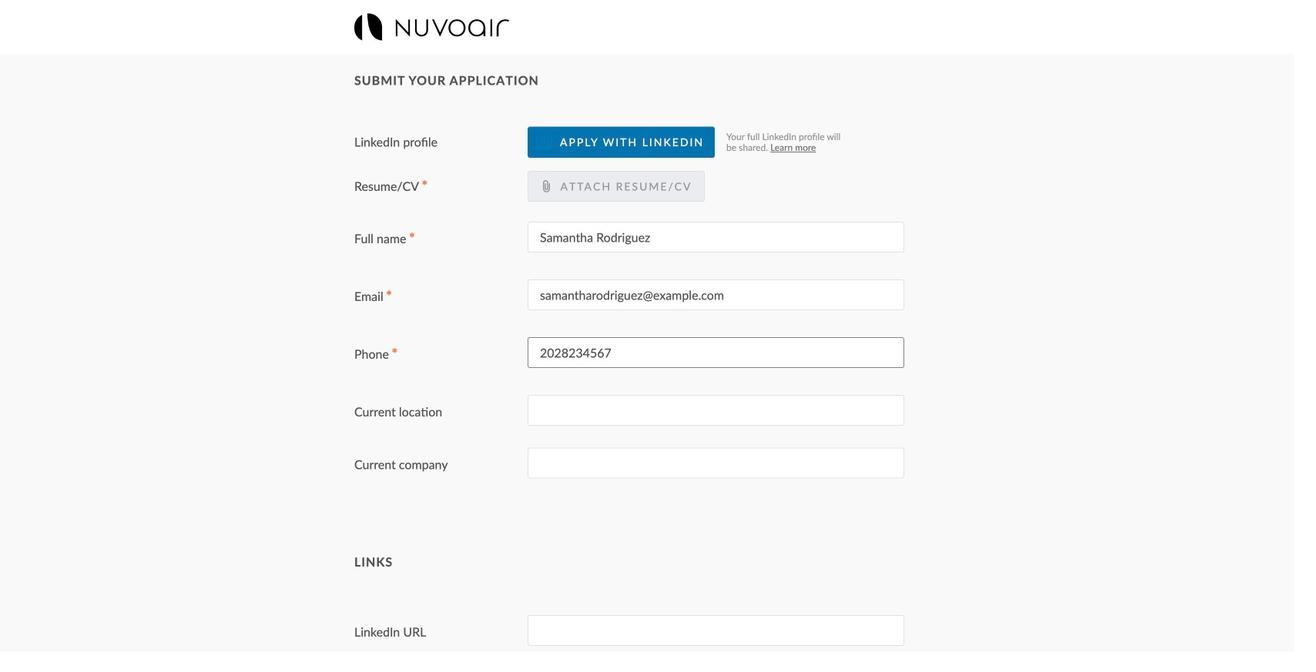 Task type: describe. For each thing, give the bounding box(es) containing it.
nuvoair logo image
[[354, 13, 509, 40]]



Task type: locate. For each thing, give the bounding box(es) containing it.
paperclip image
[[540, 180, 552, 193]]

None text field
[[528, 222, 904, 253], [528, 338, 904, 368], [528, 448, 904, 479], [528, 222, 904, 253], [528, 338, 904, 368], [528, 448, 904, 479]]

None email field
[[528, 280, 904, 311]]

None text field
[[528, 395, 904, 426], [528, 615, 904, 646], [528, 395, 904, 426], [528, 615, 904, 646]]



